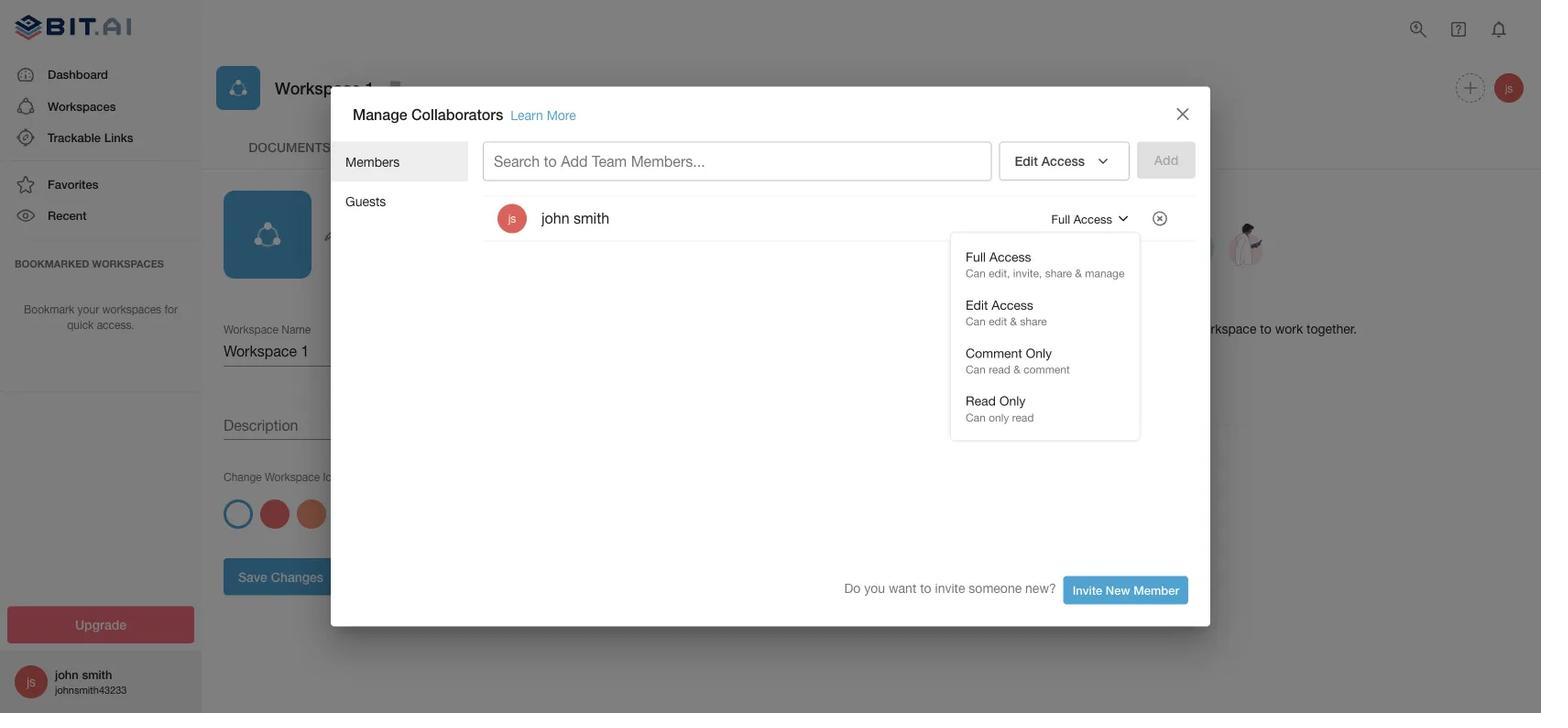 Task type: describe. For each thing, give the bounding box(es) containing it.
guests
[[346, 194, 386, 209]]

access for edit access can edit & share
[[992, 297, 1034, 313]]

collaborators for manage collaborators learn more
[[412, 105, 504, 123]]

new?
[[1026, 581, 1057, 596]]

want
[[889, 581, 917, 596]]

tab list containing documents
[[216, 125, 1527, 169]]

change
[[224, 470, 262, 483]]

recent button
[[0, 200, 202, 232]]

access for full access can edit, invite, share & manage
[[990, 249, 1032, 265]]

settings link
[[656, 125, 803, 169]]

comment
[[966, 346, 1023, 361]]

members...
[[631, 153, 706, 170]]

do you want to invite someone new?
[[845, 581, 1057, 596]]

add for manage
[[988, 321, 1012, 336]]

favorites
[[48, 177, 98, 191]]

smith for john smith johnsmith43233
[[82, 668, 112, 682]]

workspace 1
[[275, 78, 375, 98]]

bookmark your workspaces for quick access.
[[24, 303, 178, 331]]

new
[[1106, 583, 1131, 597]]

settings
[[698, 139, 761, 154]]

collaborators for edit collaborators
[[1031, 364, 1111, 380]]

full for full access
[[1052, 212, 1071, 226]]

collaborators
[[1077, 321, 1152, 336]]

bookmark
[[24, 303, 74, 316]]

manage collaborators add or remove collaborators to this workspace to work together.
[[988, 296, 1358, 336]]

trackable
[[48, 130, 101, 144]]

documents
[[249, 139, 331, 154]]

search
[[494, 153, 540, 170]]

icon
[[323, 470, 344, 483]]

workspaces button
[[0, 91, 202, 122]]

color
[[347, 470, 374, 483]]

together.
[[1307, 321, 1358, 336]]

upgrade
[[75, 617, 127, 633]]

edit collaborators
[[1004, 364, 1111, 380]]

remove
[[1031, 321, 1073, 336]]

smith for john smith
[[574, 210, 610, 227]]

recent
[[48, 208, 87, 223]]

trackable links button
[[0, 122, 202, 153]]

invite
[[1073, 583, 1103, 597]]

dashboard button
[[0, 59, 202, 91]]

quick
[[67, 318, 94, 331]]

to right search
[[544, 153, 557, 170]]

1
[[366, 78, 375, 98]]

manage collaborators dialog
[[331, 87, 1211, 626]]

manage collaborators learn more
[[353, 105, 576, 123]]

upgrade button
[[7, 606, 194, 644]]

john smith
[[542, 210, 610, 227]]

content library link
[[363, 125, 510, 169]]

full access button
[[1047, 204, 1140, 233]]

john smith johnsmith43233
[[55, 668, 127, 696]]

save changes button
[[224, 558, 338, 595]]

invite,
[[1014, 267, 1043, 280]]

& inside full access can edit, invite, share & manage
[[1076, 267, 1083, 280]]

member
[[1134, 583, 1180, 597]]

invite new member
[[1073, 583, 1180, 597]]

edit access button
[[1000, 142, 1130, 181]]

bookmark image
[[385, 77, 407, 99]]

do
[[845, 581, 861, 596]]

documents link
[[216, 125, 363, 169]]

manage for manage collaborators add or remove collaborators to this workspace to work together.
[[988, 296, 1043, 313]]

manage
[[1086, 267, 1125, 280]]

Workspace Description text field
[[224, 411, 864, 440]]

bookmarked workspaces
[[15, 258, 164, 270]]

or
[[1016, 321, 1027, 336]]

this
[[1170, 321, 1191, 336]]

can for read only
[[966, 411, 986, 424]]

edit access
[[1015, 154, 1085, 169]]

edit for edit access can edit & share
[[966, 297, 989, 313]]

members button
[[331, 142, 468, 182]]



Task type: vqa. For each thing, say whether or not it's contained in the screenshot.


Task type: locate. For each thing, give the bounding box(es) containing it.
workspace
[[275, 78, 361, 98], [265, 470, 320, 483]]

js button
[[1492, 71, 1527, 105]]

0 vertical spatial workspace
[[275, 78, 361, 98]]

add left or
[[988, 321, 1012, 336]]

access up full access
[[1042, 154, 1085, 169]]

2 vertical spatial &
[[1014, 363, 1021, 376]]

full
[[1052, 212, 1071, 226], [966, 249, 986, 265]]

edit inside edit access can edit & share
[[966, 297, 989, 313]]

js inside manage collaborators dialog
[[508, 212, 516, 225]]

Workspace Name text field
[[224, 337, 864, 367]]

collaborators for manage collaborators add or remove collaborators to this workspace to work together.
[[1047, 296, 1139, 313]]

access up edit,
[[990, 249, 1032, 265]]

workspaces
[[102, 303, 161, 316]]

edit collaborators button
[[988, 353, 1127, 392]]

0 vertical spatial only
[[1026, 346, 1053, 361]]

1 vertical spatial edit
[[966, 297, 989, 313]]

2 vertical spatial edit
[[1004, 364, 1027, 380]]

1 horizontal spatial add
[[988, 321, 1012, 336]]

can inside edit access can edit & share
[[966, 315, 986, 328]]

learn
[[511, 107, 543, 122]]

1 vertical spatial workspace
[[265, 470, 320, 483]]

share for full access
[[1046, 267, 1073, 280]]

2 can from the top
[[966, 315, 986, 328]]

share for edit access
[[1021, 315, 1048, 328]]

collaborators inside dialog
[[412, 105, 504, 123]]

to
[[544, 153, 557, 170], [1155, 321, 1167, 336], [1261, 321, 1272, 336], [921, 581, 932, 596]]

manage inside dialog
[[353, 105, 408, 123]]

share inside full access can edit, invite, share & manage
[[1046, 267, 1073, 280]]

collaborators up library
[[412, 105, 504, 123]]

& for access
[[1011, 315, 1018, 328]]

1 vertical spatial js
[[508, 212, 516, 225]]

access inside edit access can edit & share
[[992, 297, 1034, 313]]

search to add team members...
[[494, 153, 706, 170]]

collaborators down remove
[[1031, 364, 1111, 380]]

smith inside manage collaborators dialog
[[574, 210, 610, 227]]

can for comment only
[[966, 363, 986, 376]]

manage down '1'
[[353, 105, 408, 123]]

edit
[[1015, 154, 1039, 169], [966, 297, 989, 313], [1004, 364, 1027, 380]]

3 can from the top
[[966, 363, 986, 376]]

can left edit
[[966, 315, 986, 328]]

favorites button
[[0, 169, 202, 200]]

access up edit
[[992, 297, 1034, 313]]

0 vertical spatial edit
[[1015, 154, 1039, 169]]

edit for edit collaborators
[[1004, 364, 1027, 380]]

add left team
[[561, 153, 588, 170]]

read inside comment only can read & comment
[[989, 363, 1011, 376]]

1 vertical spatial smith
[[82, 668, 112, 682]]

1 can from the top
[[966, 267, 986, 280]]

only for comment only
[[1026, 346, 1053, 361]]

work
[[1276, 321, 1304, 336]]

js
[[1506, 82, 1514, 94], [508, 212, 516, 225], [27, 674, 36, 689]]

add inside manage collaborators dialog
[[561, 153, 588, 170]]

collaborators inside button
[[1031, 364, 1111, 380]]

0 vertical spatial manage
[[353, 105, 408, 123]]

only inside comment only can read & comment
[[1026, 346, 1053, 361]]

full inside full access button
[[1052, 212, 1071, 226]]

john for john smith johnsmith43233
[[55, 668, 79, 682]]

2 vertical spatial collaborators
[[1031, 364, 1111, 380]]

0 vertical spatial &
[[1076, 267, 1083, 280]]

links
[[104, 130, 133, 144]]

john down search to add team members...
[[542, 210, 570, 227]]

0 horizontal spatial full
[[966, 249, 986, 265]]

invite
[[936, 581, 966, 596]]

1 horizontal spatial js
[[508, 212, 516, 225]]

can inside comment only can read & comment
[[966, 363, 986, 376]]

change workspace icon color
[[224, 470, 374, 483]]

workspaces
[[48, 99, 116, 113]]

manage for manage collaborators learn more
[[353, 105, 408, 123]]

edit access can edit & share
[[966, 297, 1048, 328]]

workspace left the icon
[[265, 470, 320, 483]]

1 vertical spatial collaborators
[[1047, 296, 1139, 313]]

0 horizontal spatial read
[[989, 363, 1011, 376]]

john up johnsmith43233
[[55, 668, 79, 682]]

smith
[[574, 210, 610, 227], [82, 668, 112, 682]]

library
[[441, 139, 496, 154]]

1 vertical spatial add
[[988, 321, 1012, 336]]

1 vertical spatial read
[[1013, 411, 1035, 424]]

1 vertical spatial full
[[966, 249, 986, 265]]

0 horizontal spatial js
[[27, 674, 36, 689]]

full access can edit, invite, share & manage
[[966, 249, 1125, 280]]

to right the want
[[921, 581, 932, 596]]

to left work
[[1261, 321, 1272, 336]]

full up edit access can edit & share at the right of the page
[[966, 249, 986, 265]]

2 vertical spatial js
[[27, 674, 36, 689]]

to left this
[[1155, 321, 1167, 336]]

can for full access
[[966, 267, 986, 280]]

edit for edit access
[[1015, 154, 1039, 169]]

members
[[346, 154, 400, 169]]

manage inside manage collaborators add or remove collaborators to this workspace to work together.
[[988, 296, 1043, 313]]

full up full access can edit, invite, share & manage
[[1052, 212, 1071, 226]]

1 vertical spatial only
[[1000, 394, 1026, 409]]

only up comment
[[1026, 346, 1053, 361]]

full for full access can edit, invite, share & manage
[[966, 249, 986, 265]]

0 vertical spatial john
[[542, 210, 570, 227]]

content
[[377, 139, 438, 154]]

your
[[78, 303, 99, 316]]

1 horizontal spatial smith
[[574, 210, 610, 227]]

only inside read only can only read
[[1000, 394, 1026, 409]]

& inside edit access can edit & share
[[1011, 315, 1018, 328]]

0 horizontal spatial manage
[[353, 105, 408, 123]]

access up the "manage"
[[1074, 212, 1113, 226]]

& down comment
[[1014, 363, 1021, 376]]

0 vertical spatial collaborators
[[412, 105, 504, 123]]

js inside button
[[1506, 82, 1514, 94]]

team
[[592, 153, 627, 170]]

& left the "manage"
[[1076, 267, 1083, 280]]

edit
[[989, 315, 1008, 328]]

share right 'invite,' at the right of the page
[[1046, 267, 1073, 280]]

1 horizontal spatial john
[[542, 210, 570, 227]]

read
[[966, 394, 996, 409]]

john inside john smith johnsmith43233
[[55, 668, 79, 682]]

only
[[1026, 346, 1053, 361], [1000, 394, 1026, 409]]

only for read only
[[1000, 394, 1026, 409]]

insights
[[553, 139, 613, 154]]

read inside read only can only read
[[1013, 411, 1035, 424]]

read
[[989, 363, 1011, 376], [1013, 411, 1035, 424]]

1 vertical spatial share
[[1021, 315, 1048, 328]]

only
[[989, 411, 1010, 424]]

1 vertical spatial manage
[[988, 296, 1043, 313]]

john
[[542, 210, 570, 227], [55, 668, 79, 682]]

save changes
[[238, 569, 324, 584]]

0 horizontal spatial add
[[561, 153, 588, 170]]

share
[[1046, 267, 1073, 280], [1021, 315, 1048, 328]]

1 vertical spatial &
[[1011, 315, 1018, 328]]

workspace left '1'
[[275, 78, 361, 98]]

manage up edit
[[988, 296, 1043, 313]]

you
[[865, 581, 886, 596]]

tab list
[[216, 125, 1527, 169]]

1 horizontal spatial read
[[1013, 411, 1035, 424]]

share inside edit access can edit & share
[[1021, 315, 1048, 328]]

more
[[547, 107, 576, 122]]

bookmarked
[[15, 258, 89, 270]]

save
[[238, 569, 268, 584]]

full access
[[1052, 212, 1113, 226]]

1 horizontal spatial full
[[1052, 212, 1071, 226]]

workspace
[[1194, 321, 1257, 336]]

0 horizontal spatial john
[[55, 668, 79, 682]]

1 vertical spatial john
[[55, 668, 79, 682]]

can
[[966, 267, 986, 280], [966, 315, 986, 328], [966, 363, 986, 376], [966, 411, 986, 424]]

& right edit
[[1011, 315, 1018, 328]]

john for john smith
[[542, 210, 570, 227]]

0 vertical spatial js
[[1506, 82, 1514, 94]]

trackable links
[[48, 130, 133, 144]]

access for full access
[[1074, 212, 1113, 226]]

can inside read only can only read
[[966, 411, 986, 424]]

edit,
[[989, 267, 1011, 280]]

can for edit access
[[966, 315, 986, 328]]

0 horizontal spatial smith
[[82, 668, 112, 682]]

comment only can read & comment
[[966, 346, 1071, 376]]

full inside full access can edit, invite, share & manage
[[966, 249, 986, 265]]

0 vertical spatial read
[[989, 363, 1011, 376]]

& inside comment only can read & comment
[[1014, 363, 1021, 376]]

2 horizontal spatial js
[[1506, 82, 1514, 94]]

1 horizontal spatial manage
[[988, 296, 1043, 313]]

insights link
[[510, 125, 656, 169]]

0 vertical spatial share
[[1046, 267, 1073, 280]]

can left edit,
[[966, 267, 986, 280]]

share right edit
[[1021, 315, 1048, 328]]

add inside manage collaborators add or remove collaborators to this workspace to work together.
[[988, 321, 1012, 336]]

access for edit access
[[1042, 154, 1085, 169]]

manage
[[353, 105, 408, 123], [988, 296, 1043, 313]]

learn more link
[[511, 107, 576, 122]]

& for only
[[1014, 363, 1021, 376]]

read down comment
[[989, 363, 1011, 376]]

can inside full access can edit, invite, share & manage
[[966, 267, 986, 280]]

access inside full access can edit, invite, share & manage
[[990, 249, 1032, 265]]

read right only
[[1013, 411, 1035, 424]]

can down read
[[966, 411, 986, 424]]

smith up johnsmith43233
[[82, 668, 112, 682]]

changes
[[271, 569, 324, 584]]

4 can from the top
[[966, 411, 986, 424]]

john inside manage collaborators dialog
[[542, 210, 570, 227]]

comment
[[1024, 363, 1071, 376]]

guests button
[[331, 182, 468, 222]]

smith inside john smith johnsmith43233
[[82, 668, 112, 682]]

content library
[[377, 139, 496, 154]]

someone
[[969, 581, 1022, 596]]

for
[[165, 303, 178, 316]]

access.
[[97, 318, 135, 331]]

only up only
[[1000, 394, 1026, 409]]

can down comment
[[966, 363, 986, 376]]

0 vertical spatial add
[[561, 153, 588, 170]]

smith down search to add team members...
[[574, 210, 610, 227]]

dashboard
[[48, 67, 108, 82]]

collaborators inside manage collaborators add or remove collaborators to this workspace to work together.
[[1047, 296, 1139, 313]]

0 vertical spatial full
[[1052, 212, 1071, 226]]

workspaces
[[92, 258, 164, 270]]

collaborators up 'collaborators'
[[1047, 296, 1139, 313]]

collaborators
[[412, 105, 504, 123], [1047, 296, 1139, 313], [1031, 364, 1111, 380]]

read only can only read
[[966, 394, 1035, 424]]

add for search
[[561, 153, 588, 170]]

0 vertical spatial smith
[[574, 210, 610, 227]]

johnsmith43233
[[55, 684, 127, 696]]



